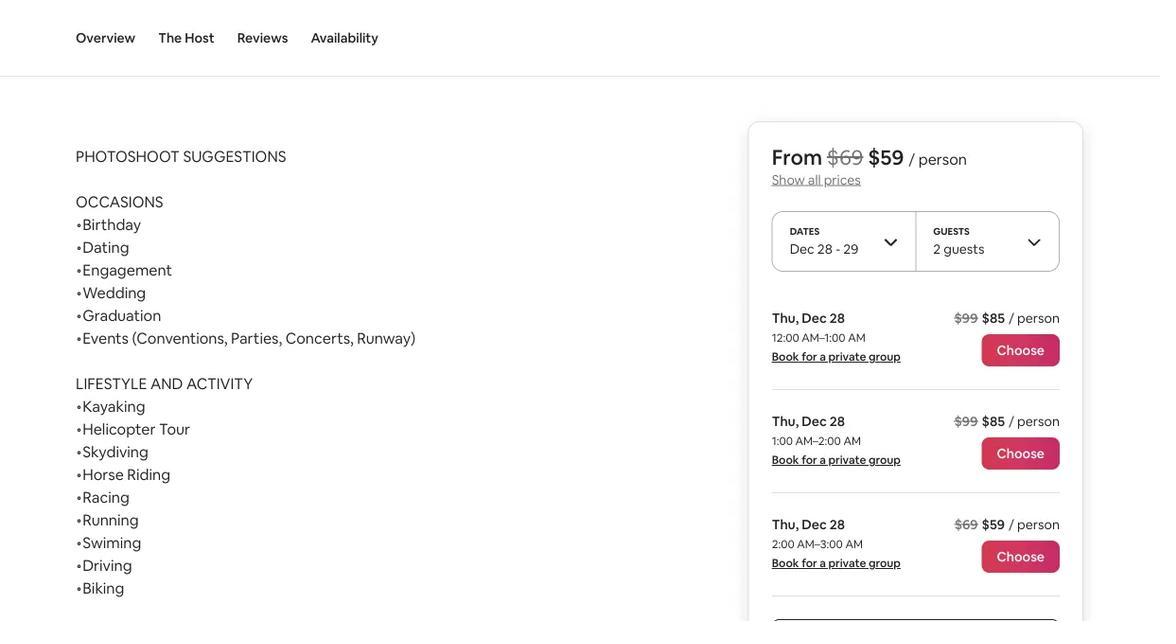 Task type: describe. For each thing, give the bounding box(es) containing it.
28 for am–2:00
[[830, 413, 846, 430]]

group for thu, dec 28 12:00 am–1:00 am book for a private group
[[869, 349, 901, 364]]

$99 $85 / person for thu, dec 28 12:00 am–1:00 am book for a private group
[[955, 310, 1060, 327]]

the
[[158, 29, 182, 46]]

the host button
[[158, 0, 215, 76]]

show
[[772, 171, 806, 188]]

◦engagement
[[76, 260, 172, 280]]

thu, for thu, dec 28 2:00 am–3:00 am book for a private group
[[772, 516, 799, 533]]

5
[[76, 33, 84, 52]]

on
[[121, 33, 139, 52]]

$69 $59 / person
[[955, 516, 1060, 533]]

tour
[[159, 419, 190, 439]]

◦driving
[[76, 556, 132, 575]]

person for thu, dec 28 1:00 am–2:00 am book for a private group
[[1018, 413, 1060, 430]]

suggestions
[[183, 147, 286, 166]]

thu, for thu, dec 28 1:00 am–2:00 am book for a private group
[[772, 413, 799, 430]]

prices
[[824, 171, 861, 188]]

group for thu, dec 28 2:00 am–3:00 am book for a private group
[[869, 556, 901, 570]]

a for thu, dec 28 2:00 am–3:00 am book for a private group
[[820, 556, 827, 570]]

from
[[772, 143, 823, 170]]

12:00
[[772, 330, 800, 345]]

1 horizontal spatial $69
[[955, 516, 979, 533]]

for for thu, dec 28 2:00 am–3:00 am book for a private group
[[802, 556, 818, 570]]

/ for thu, dec 28 1:00 am–2:00 am book for a private group
[[1009, 413, 1015, 430]]

dec for 2:00
[[802, 516, 827, 533]]

◦kayaking
[[76, 397, 145, 416]]

28 for am–3:00
[[830, 516, 846, 533]]

activity
[[186, 374, 253, 393]]

for for thu, dec 28 12:00 am–1:00 am book for a private group
[[802, 349, 818, 364]]

thu, dec 28 1:00 am–2:00 am book for a private group
[[772, 413, 901, 467]]

a for thu, dec 28 1:00 am–2:00 am book for a private group
[[820, 453, 827, 467]]

availability
[[311, 29, 379, 46]]

$10/edit 5 free on $89/$99
[[76, 10, 202, 52]]

dec for 12:00
[[802, 310, 827, 327]]

book for thu, dec 28 1:00 am–2:00 am book for a private group
[[772, 453, 800, 467]]

dec for 1:00
[[802, 413, 827, 430]]

parties,
[[231, 329, 282, 348]]

am for thu, dec 28 12:00 am–1:00 am book for a private group
[[849, 330, 866, 345]]

2:00
[[772, 537, 795, 552]]

◦events
[[76, 329, 129, 348]]

$99 for thu, dec 28 12:00 am–1:00 am book for a private group
[[955, 310, 979, 327]]

all
[[808, 171, 821, 188]]

dec for -
[[790, 240, 815, 258]]

a for thu, dec 28 12:00 am–1:00 am book for a private group
[[820, 349, 827, 364]]

/ inside from $69 $59 / person show all prices
[[909, 149, 916, 169]]

concerts,
[[286, 329, 354, 348]]

am–2:00
[[796, 434, 842, 448]]

group for thu, dec 28 1:00 am–2:00 am book for a private group
[[869, 453, 901, 467]]

availability button
[[311, 0, 379, 76]]

choose link for thu, dec 28 1:00 am–2:00 am book for a private group
[[982, 437, 1060, 470]]

book for thu, dec 28 2:00 am–3:00 am book for a private group
[[772, 556, 800, 570]]

◦birthday
[[76, 215, 141, 234]]

thu, dec 28 2:00 am–3:00 am book for a private group
[[772, 516, 901, 570]]

◦graduation
[[76, 306, 161, 325]]

dates dec 28 - 29
[[790, 225, 859, 258]]

am–3:00
[[798, 537, 843, 552]]

free
[[87, 33, 118, 52]]

am for thu, dec 28 2:00 am–3:00 am book for a private group
[[846, 537, 863, 552]]

◦horse
[[76, 465, 124, 484]]

person for thu, dec 28 2:00 am–3:00 am book for a private group
[[1018, 516, 1060, 533]]

$99 for thu, dec 28 1:00 am–2:00 am book for a private group
[[955, 413, 979, 430]]

(conventions,
[[132, 329, 228, 348]]

$99 $85 / person for thu, dec 28 1:00 am–2:00 am book for a private group
[[955, 413, 1060, 430]]

am–1:00
[[802, 330, 846, 345]]



Task type: vqa. For each thing, say whether or not it's contained in the screenshot.


Task type: locate. For each thing, give the bounding box(es) containing it.
a down the am–2:00
[[820, 453, 827, 467]]

◦swiming
[[76, 533, 141, 552]]

3 thu, from the top
[[772, 516, 799, 533]]

1 vertical spatial $85
[[982, 413, 1006, 430]]

group inside thu, dec 28 2:00 am–3:00 am book for a private group
[[869, 556, 901, 570]]

28 for 29
[[818, 240, 833, 258]]

2 choose link from the top
[[982, 437, 1060, 470]]

0 vertical spatial group
[[869, 349, 901, 364]]

1 a from the top
[[820, 349, 827, 364]]

book
[[772, 349, 800, 364], [772, 453, 800, 467], [772, 556, 800, 570]]

3 choose link from the top
[[982, 541, 1060, 573]]

and
[[150, 374, 183, 393]]

choose for thu, dec 28 12:00 am–1:00 am book for a private group
[[997, 342, 1045, 359]]

1:00
[[772, 434, 793, 448]]

28 inside dates dec 28 - 29
[[818, 240, 833, 258]]

a inside thu, dec 28 12:00 am–1:00 am book for a private group
[[820, 349, 827, 364]]

$99 $85 / person
[[955, 310, 1060, 327], [955, 413, 1060, 430]]

$59
[[868, 143, 905, 170], [982, 516, 1006, 533]]

0 vertical spatial book
[[772, 349, 800, 364]]

for down the am–2:00
[[802, 453, 818, 467]]

show all prices button
[[772, 171, 861, 188]]

group
[[869, 349, 901, 364], [869, 453, 901, 467], [869, 556, 901, 570]]

$85
[[982, 310, 1006, 327], [982, 413, 1006, 430]]

28
[[818, 240, 833, 258], [830, 310, 846, 327], [830, 413, 846, 430], [830, 516, 846, 533]]

choose
[[997, 342, 1045, 359], [997, 445, 1045, 462], [997, 548, 1045, 565]]

1 vertical spatial am
[[844, 434, 862, 448]]

am inside thu, dec 28 2:00 am–3:00 am book for a private group
[[846, 537, 863, 552]]

1 group from the top
[[869, 349, 901, 364]]

book inside thu, dec 28 2:00 am–3:00 am book for a private group
[[772, 556, 800, 570]]

am for thu, dec 28 1:00 am–2:00 am book for a private group
[[844, 434, 862, 448]]

◦wedding
[[76, 283, 146, 302]]

0 vertical spatial choose link
[[982, 334, 1060, 366]]

1 choose link from the top
[[982, 334, 1060, 366]]

0 vertical spatial a
[[820, 349, 827, 364]]

dec up the am–2:00
[[802, 413, 827, 430]]

guests
[[944, 240, 985, 258]]

a inside thu, dec 28 2:00 am–3:00 am book for a private group
[[820, 556, 827, 570]]

1 vertical spatial $99 $85 / person
[[955, 413, 1060, 430]]

private down 'am–3:00'
[[829, 556, 867, 570]]

1 for from the top
[[802, 349, 818, 364]]

2 vertical spatial for
[[802, 556, 818, 570]]

$85 for thu, dec 28 1:00 am–2:00 am book for a private group
[[982, 413, 1006, 430]]

2 thu, from the top
[[772, 413, 799, 430]]

1 $99 $85 / person from the top
[[955, 310, 1060, 327]]

0 vertical spatial am
[[849, 330, 866, 345]]

$85 for thu, dec 28 12:00 am–1:00 am book for a private group
[[982, 310, 1006, 327]]

1 $99 from the top
[[955, 310, 979, 327]]

thu, up 2:00
[[772, 516, 799, 533]]

from $69 $59 / person show all prices
[[772, 143, 968, 188]]

for inside thu, dec 28 2:00 am–3:00 am book for a private group
[[802, 556, 818, 570]]

1 vertical spatial book for a private group link
[[772, 453, 901, 467]]

dec up 'am–3:00'
[[802, 516, 827, 533]]

1 private from the top
[[829, 349, 867, 364]]

overview
[[76, 29, 136, 46]]

29
[[844, 240, 859, 258]]

1 choose from the top
[[997, 342, 1045, 359]]

1 vertical spatial private
[[829, 453, 867, 467]]

am inside thu, dec 28 12:00 am–1:00 am book for a private group
[[849, 330, 866, 345]]

1 horizontal spatial $59
[[982, 516, 1006, 533]]

3 group from the top
[[869, 556, 901, 570]]

dec inside dates dec 28 - 29
[[790, 240, 815, 258]]

0 horizontal spatial $69
[[827, 143, 864, 170]]

◦dating
[[76, 238, 129, 257]]

1 vertical spatial choose
[[997, 445, 1045, 462]]

am inside thu, dec 28 1:00 am–2:00 am book for a private group
[[844, 434, 862, 448]]

◦biking
[[76, 578, 124, 598]]

private
[[829, 349, 867, 364], [829, 453, 867, 467], [829, 556, 867, 570]]

$89/$99
[[142, 33, 202, 52]]

thu, inside thu, dec 28 2:00 am–3:00 am book for a private group
[[772, 516, 799, 533]]

for
[[802, 349, 818, 364], [802, 453, 818, 467], [802, 556, 818, 570]]

am right am–1:00
[[849, 330, 866, 345]]

person
[[919, 149, 968, 169], [1018, 310, 1060, 327], [1018, 413, 1060, 430], [1018, 516, 1060, 533]]

◦running
[[76, 510, 139, 530]]

book for a private group link down 'am–3:00'
[[772, 556, 901, 570]]

1 book from the top
[[772, 349, 800, 364]]

lifestyle
[[76, 374, 147, 393]]

2 vertical spatial am
[[846, 537, 863, 552]]

book for a private group link
[[772, 349, 901, 364], [772, 453, 901, 467], [772, 556, 901, 570]]

overview button
[[76, 0, 136, 76]]

1 vertical spatial for
[[802, 453, 818, 467]]

book down 12:00
[[772, 349, 800, 364]]

thu, inside thu, dec 28 12:00 am–1:00 am book for a private group
[[772, 310, 799, 327]]

for down 'am–3:00'
[[802, 556, 818, 570]]

2
[[934, 240, 941, 258]]

0 horizontal spatial $59
[[868, 143, 905, 170]]

choose link for thu, dec 28 2:00 am–3:00 am book for a private group
[[982, 541, 1060, 573]]

dec inside thu, dec 28 2:00 am–3:00 am book for a private group
[[802, 516, 827, 533]]

a down 'am–3:00'
[[820, 556, 827, 570]]

dec inside thu, dec 28 12:00 am–1:00 am book for a private group
[[802, 310, 827, 327]]

private inside thu, dec 28 2:00 am–3:00 am book for a private group
[[829, 556, 867, 570]]

◦racing
[[76, 488, 129, 507]]

runway)
[[357, 329, 416, 348]]

◦helicopter
[[76, 419, 156, 439]]

2 for from the top
[[802, 453, 818, 467]]

thu, up 1:00
[[772, 413, 799, 430]]

1 $85 from the top
[[982, 310, 1006, 327]]

for for thu, dec 28 1:00 am–2:00 am book for a private group
[[802, 453, 818, 467]]

/ for thu, dec 28 2:00 am–3:00 am book for a private group
[[1009, 516, 1015, 533]]

group inside thu, dec 28 12:00 am–1:00 am book for a private group
[[869, 349, 901, 364]]

$69
[[827, 143, 864, 170], [955, 516, 979, 533]]

thu, dec 28 12:00 am–1:00 am book for a private group
[[772, 310, 901, 364]]

28 up the am–2:00
[[830, 413, 846, 430]]

1 vertical spatial $69
[[955, 516, 979, 533]]

occasions ◦birthday ◦dating ◦engagement ◦wedding ◦graduation ◦events (conventions, parties, concerts, runway)
[[76, 192, 416, 348]]

0 vertical spatial $59
[[868, 143, 905, 170]]

reviews button
[[237, 0, 288, 76]]

1 vertical spatial thu,
[[772, 413, 799, 430]]

28 up am–1:00
[[830, 310, 846, 327]]

thu,
[[772, 310, 799, 327], [772, 413, 799, 430], [772, 516, 799, 533]]

choose for thu, dec 28 1:00 am–2:00 am book for a private group
[[997, 445, 1045, 462]]

2 vertical spatial thu,
[[772, 516, 799, 533]]

1 thu, from the top
[[772, 310, 799, 327]]

a down am–1:00
[[820, 349, 827, 364]]

book down 2:00
[[772, 556, 800, 570]]

book for thu, dec 28 12:00 am–1:00 am book for a private group
[[772, 349, 800, 364]]

person for thu, dec 28 12:00 am–1:00 am book for a private group
[[1018, 310, 1060, 327]]

3 book from the top
[[772, 556, 800, 570]]

/
[[909, 149, 916, 169], [1009, 310, 1015, 327], [1009, 413, 1015, 430], [1009, 516, 1015, 533]]

am right the am–2:00
[[844, 434, 862, 448]]

2 private from the top
[[829, 453, 867, 467]]

a inside thu, dec 28 1:00 am–2:00 am book for a private group
[[820, 453, 827, 467]]

reviews
[[237, 29, 288, 46]]

0 vertical spatial for
[[802, 349, 818, 364]]

for inside thu, dec 28 1:00 am–2:00 am book for a private group
[[802, 453, 818, 467]]

2 $99 $85 / person from the top
[[955, 413, 1060, 430]]

3 private from the top
[[829, 556, 867, 570]]

1 book for a private group link from the top
[[772, 349, 901, 364]]

1 vertical spatial group
[[869, 453, 901, 467]]

for down am–1:00
[[802, 349, 818, 364]]

$10/edit
[[76, 10, 133, 30]]

◦skydiving
[[76, 442, 149, 462]]

0 vertical spatial private
[[829, 349, 867, 364]]

/ for thu, dec 28 12:00 am–1:00 am book for a private group
[[1009, 310, 1015, 327]]

2 book from the top
[[772, 453, 800, 467]]

3 choose from the top
[[997, 548, 1045, 565]]

2 vertical spatial private
[[829, 556, 867, 570]]

private inside thu, dec 28 1:00 am–2:00 am book for a private group
[[829, 453, 867, 467]]

0 vertical spatial choose
[[997, 342, 1045, 359]]

$59 inside from $69 $59 / person show all prices
[[868, 143, 905, 170]]

28 left -
[[818, 240, 833, 258]]

2 book for a private group link from the top
[[772, 453, 901, 467]]

private down the am–2:00
[[829, 453, 867, 467]]

28 inside thu, dec 28 1:00 am–2:00 am book for a private group
[[830, 413, 846, 430]]

book inside thu, dec 28 12:00 am–1:00 am book for a private group
[[772, 349, 800, 364]]

book for a private group link down am–1:00
[[772, 349, 901, 364]]

private inside thu, dec 28 12:00 am–1:00 am book for a private group
[[829, 349, 867, 364]]

0 vertical spatial thu,
[[772, 310, 799, 327]]

book for a private group link for thu, dec 28 12:00 am–1:00 am book for a private group
[[772, 349, 901, 364]]

dec
[[790, 240, 815, 258], [802, 310, 827, 327], [802, 413, 827, 430], [802, 516, 827, 533]]

28 up 'am–3:00'
[[830, 516, 846, 533]]

0 vertical spatial $99
[[955, 310, 979, 327]]

2 vertical spatial group
[[869, 556, 901, 570]]

1 vertical spatial choose link
[[982, 437, 1060, 470]]

1 vertical spatial book
[[772, 453, 800, 467]]

-
[[836, 240, 841, 258]]

28 inside thu, dec 28 12:00 am–1:00 am book for a private group
[[830, 310, 846, 327]]

choose for thu, dec 28 2:00 am–3:00 am book for a private group
[[997, 548, 1045, 565]]

book down 1:00
[[772, 453, 800, 467]]

1 vertical spatial a
[[820, 453, 827, 467]]

2 choose from the top
[[997, 445, 1045, 462]]

private for thu, dec 28 2:00 am–3:00 am book for a private group
[[829, 556, 867, 570]]

dec up am–1:00
[[802, 310, 827, 327]]

thu, inside thu, dec 28 1:00 am–2:00 am book for a private group
[[772, 413, 799, 430]]

2 vertical spatial choose link
[[982, 541, 1060, 573]]

2 $99 from the top
[[955, 413, 979, 430]]

a
[[820, 349, 827, 364], [820, 453, 827, 467], [820, 556, 827, 570]]

1 vertical spatial $59
[[982, 516, 1006, 533]]

2 group from the top
[[869, 453, 901, 467]]

riding
[[127, 465, 170, 484]]

book for a private group link for thu, dec 28 1:00 am–2:00 am book for a private group
[[772, 453, 901, 467]]

photoshoot suggestions
[[76, 147, 286, 166]]

28 for am–1:00
[[830, 310, 846, 327]]

2 vertical spatial book for a private group link
[[772, 556, 901, 570]]

0 vertical spatial $99 $85 / person
[[955, 310, 1060, 327]]

3 for from the top
[[802, 556, 818, 570]]

lifestyle and activity ◦kayaking ◦helicopter tour ◦skydiving ◦horse riding ◦racing ◦running ◦swiming ◦driving ◦biking
[[76, 374, 253, 598]]

$69 inside from $69 $59 / person show all prices
[[827, 143, 864, 170]]

0 vertical spatial $69
[[827, 143, 864, 170]]

host
[[185, 29, 215, 46]]

2 $85 from the top
[[982, 413, 1006, 430]]

am right 'am–3:00'
[[846, 537, 863, 552]]

2 vertical spatial a
[[820, 556, 827, 570]]

occasions
[[76, 192, 163, 212]]

thu, up 12:00
[[772, 310, 799, 327]]

3 book for a private group link from the top
[[772, 556, 901, 570]]

2 a from the top
[[820, 453, 827, 467]]

dec down dates
[[790, 240, 815, 258]]

dec inside thu, dec 28 1:00 am–2:00 am book for a private group
[[802, 413, 827, 430]]

thu, for thu, dec 28 12:00 am–1:00 am book for a private group
[[772, 310, 799, 327]]

choose link for thu, dec 28 12:00 am–1:00 am book for a private group
[[982, 334, 1060, 366]]

2 vertical spatial book
[[772, 556, 800, 570]]

private down am–1:00
[[829, 349, 867, 364]]

0 vertical spatial $85
[[982, 310, 1006, 327]]

0 vertical spatial book for a private group link
[[772, 349, 901, 364]]

2 vertical spatial choose
[[997, 548, 1045, 565]]

photoshoot
[[76, 147, 180, 166]]

choose link
[[982, 334, 1060, 366], [982, 437, 1060, 470], [982, 541, 1060, 573]]

the host
[[158, 29, 215, 46]]

guests 2 guests
[[934, 225, 985, 258]]

group inside thu, dec 28 1:00 am–2:00 am book for a private group
[[869, 453, 901, 467]]

book for a private group link down the am–2:00
[[772, 453, 901, 467]]

person inside from $69 $59 / person show all prices
[[919, 149, 968, 169]]

3 a from the top
[[820, 556, 827, 570]]

28 inside thu, dec 28 2:00 am–3:00 am book for a private group
[[830, 516, 846, 533]]

private for thu, dec 28 12:00 am–1:00 am book for a private group
[[829, 349, 867, 364]]

$99
[[955, 310, 979, 327], [955, 413, 979, 430]]

for inside thu, dec 28 12:00 am–1:00 am book for a private group
[[802, 349, 818, 364]]

guests
[[934, 225, 970, 237]]

book inside thu, dec 28 1:00 am–2:00 am book for a private group
[[772, 453, 800, 467]]

1 vertical spatial $99
[[955, 413, 979, 430]]

book for a private group link for thu, dec 28 2:00 am–3:00 am book for a private group
[[772, 556, 901, 570]]

private for thu, dec 28 1:00 am–2:00 am book for a private group
[[829, 453, 867, 467]]

dates
[[790, 225, 820, 237]]

am
[[849, 330, 866, 345], [844, 434, 862, 448], [846, 537, 863, 552]]



